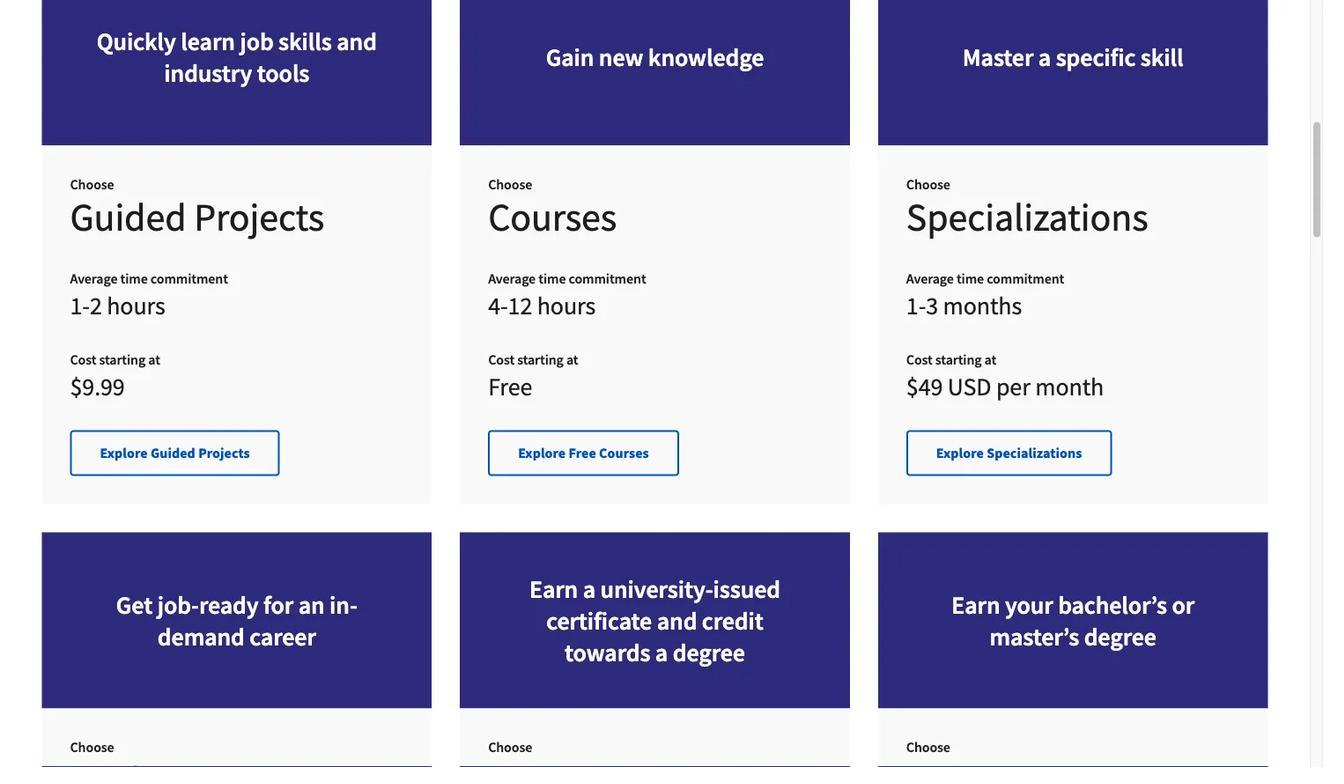 Task type: vqa. For each thing, say whether or not it's contained in the screenshot.


Task type: describe. For each thing, give the bounding box(es) containing it.
2
[[90, 290, 102, 321]]

courses inside button
[[599, 445, 649, 462]]

projects for explore guided projects
[[198, 445, 250, 462]]

get job-ready for an in- demand career
[[116, 590, 357, 652]]

time for courses
[[538, 270, 566, 288]]

explore guided projects
[[100, 445, 250, 462]]

commitment for courses
[[569, 270, 646, 288]]

skill
[[1141, 42, 1183, 73]]

hours for guided
[[107, 290, 165, 321]]

industry
[[164, 58, 252, 89]]

job
[[240, 27, 274, 57]]

choose guided projects
[[70, 176, 324, 242]]

guided for explore guided projects
[[151, 445, 195, 462]]

and inside quickly learn job skills and industry tools
[[337, 27, 377, 57]]

explore free courses
[[518, 445, 649, 462]]

average for courses
[[488, 270, 536, 288]]

earn for master's
[[952, 590, 1000, 620]]

cost for courses
[[488, 351, 514, 369]]

months
[[943, 290, 1022, 321]]

bachelor's
[[1058, 590, 1167, 620]]

explore specializations link
[[906, 431, 1112, 476]]

quickly learn job skills and industry tools
[[97, 27, 377, 89]]

1 horizontal spatial a
[[655, 637, 668, 668]]

1- for guided
[[70, 290, 90, 321]]

earn for certificate
[[529, 574, 578, 605]]

explore for courses
[[518, 445, 566, 462]]

cost starting at $9.99
[[70, 351, 160, 402]]

explore for specializations
[[936, 445, 984, 462]]

average time commitment 1-2 hours
[[70, 270, 228, 321]]

skills
[[278, 27, 332, 57]]

quickly
[[97, 27, 176, 57]]

cost for specializations
[[906, 351, 933, 369]]

time for guided
[[120, 270, 148, 288]]

an
[[298, 590, 325, 620]]

guided for choose guided projects
[[70, 193, 186, 242]]

explore free courses link
[[488, 431, 679, 476]]

cost for guided projects
[[70, 351, 96, 369]]

degree inside earn a university-issued certificate and credit towards a degree
[[673, 637, 745, 668]]

explore for guided projects
[[100, 445, 148, 462]]

cost starting at $49 usd per month
[[906, 351, 1104, 402]]

month
[[1035, 371, 1104, 402]]

usd
[[948, 371, 991, 402]]

job-
[[157, 590, 199, 620]]

at for guided
[[148, 351, 160, 369]]

gain new knowledge
[[546, 42, 764, 73]]

and inside earn a university-issued certificate and credit towards a degree
[[657, 606, 697, 636]]

demand
[[158, 621, 245, 652]]

in-
[[329, 590, 357, 620]]

1- for specializations
[[906, 290, 926, 321]]

average for guided projects
[[70, 270, 118, 288]]

$9.99
[[70, 371, 125, 402]]

master
[[963, 42, 1034, 73]]

commitment for specializations
[[987, 270, 1064, 288]]

choose specializations
[[906, 176, 1148, 242]]

12
[[508, 290, 532, 321]]

get
[[116, 590, 153, 620]]

ready
[[199, 590, 259, 620]]

career
[[250, 621, 316, 652]]

hours for courses
[[537, 290, 596, 321]]

earn a university-issued certificate and credit towards a degree
[[529, 574, 780, 668]]

certificate
[[546, 606, 652, 636]]



Task type: locate. For each thing, give the bounding box(es) containing it.
average up 3
[[906, 270, 954, 288]]

explore guided projects link
[[70, 431, 280, 476]]

1- left months
[[906, 290, 926, 321]]

earn inside earn a university-issued certificate and credit towards a degree
[[529, 574, 578, 605]]

1 horizontal spatial hours
[[537, 290, 596, 321]]

1 horizontal spatial explore
[[518, 445, 566, 462]]

3 time from the left
[[957, 270, 984, 288]]

0 horizontal spatial earn
[[529, 574, 578, 605]]

free inside button
[[569, 445, 596, 462]]

time for specializations
[[957, 270, 984, 288]]

a right towards
[[655, 637, 668, 668]]

average time commitment 1-3 months
[[906, 270, 1064, 321]]

cost starting at free
[[488, 351, 578, 402]]

cost inside cost starting at $49 usd per month
[[906, 351, 933, 369]]

and down university-
[[657, 606, 697, 636]]

0 horizontal spatial explore
[[100, 445, 148, 462]]

1 vertical spatial courses
[[599, 445, 649, 462]]

1 starting from the left
[[99, 351, 146, 369]]

earn your bachelor's or master's degree
[[952, 590, 1194, 652]]

starting up $9.99 at the left of the page
[[99, 351, 146, 369]]

earn inside earn your bachelor's or master's degree
[[952, 590, 1000, 620]]

0 horizontal spatial 1-
[[70, 290, 90, 321]]

at for specializations
[[984, 351, 996, 369]]

1- up "cost starting at $9.99"
[[70, 290, 90, 321]]

courses
[[488, 193, 617, 242], [599, 445, 649, 462]]

projects
[[194, 193, 324, 242], [198, 445, 250, 462]]

1 cost from the left
[[70, 351, 96, 369]]

choose
[[70, 176, 114, 194], [488, 176, 532, 194], [906, 176, 950, 194], [70, 739, 114, 757], [488, 739, 532, 757], [906, 739, 950, 757]]

starting for courses
[[517, 351, 564, 369]]

starting up usd
[[935, 351, 982, 369]]

time inside average time commitment 1-2 hours
[[120, 270, 148, 288]]

1 hours from the left
[[107, 290, 165, 321]]

master a specific skill
[[963, 42, 1183, 73]]

and right skills
[[337, 27, 377, 57]]

hours right 2 on the top
[[107, 290, 165, 321]]

2 explore from the left
[[518, 445, 566, 462]]

towards
[[565, 637, 650, 668]]

commitment for guided
[[150, 270, 228, 288]]

3 at from the left
[[984, 351, 996, 369]]

3 starting from the left
[[935, 351, 982, 369]]

at down average time commitment 4-12 hours
[[566, 351, 578, 369]]

time
[[120, 270, 148, 288], [538, 270, 566, 288], [957, 270, 984, 288]]

guided inside choose guided projects
[[70, 193, 186, 242]]

specializations inside button
[[987, 445, 1082, 462]]

university-
[[600, 574, 713, 605]]

free
[[488, 371, 532, 402], [569, 445, 596, 462]]

starting inside "cost starting at $9.99"
[[99, 351, 146, 369]]

learn
[[181, 27, 235, 57]]

2 horizontal spatial cost
[[906, 351, 933, 369]]

1- inside average time commitment 1-3 months
[[906, 290, 926, 321]]

specializations
[[906, 193, 1148, 242], [987, 445, 1082, 462]]

1 horizontal spatial cost
[[488, 351, 514, 369]]

explore specializations
[[936, 445, 1082, 462]]

0 horizontal spatial a
[[583, 574, 596, 605]]

2 horizontal spatial commitment
[[987, 270, 1064, 288]]

2 1- from the left
[[906, 290, 926, 321]]

projects for choose guided projects
[[194, 193, 324, 242]]

1 horizontal spatial free
[[569, 445, 596, 462]]

explore down usd
[[936, 445, 984, 462]]

choose inside choose guided projects
[[70, 176, 114, 194]]

2 horizontal spatial starting
[[935, 351, 982, 369]]

3 commitment from the left
[[987, 270, 1064, 288]]

1 vertical spatial free
[[569, 445, 596, 462]]

1 horizontal spatial 1-
[[906, 290, 926, 321]]

2 hours from the left
[[537, 290, 596, 321]]

$49
[[906, 371, 943, 402]]

0 vertical spatial free
[[488, 371, 532, 402]]

hours right 12
[[537, 290, 596, 321]]

hours
[[107, 290, 165, 321], [537, 290, 596, 321]]

projects inside explore guided projects button
[[198, 445, 250, 462]]

a for master
[[1038, 42, 1051, 73]]

projects inside choose guided projects
[[194, 193, 324, 242]]

1 horizontal spatial average
[[488, 270, 536, 288]]

knowledge
[[648, 42, 764, 73]]

at inside cost starting at $49 usd per month
[[984, 351, 996, 369]]

2 cost from the left
[[488, 351, 514, 369]]

earn
[[529, 574, 578, 605], [952, 590, 1000, 620]]

0 vertical spatial specializations
[[906, 193, 1148, 242]]

cost inside the cost starting at free
[[488, 351, 514, 369]]

per
[[996, 371, 1030, 402]]

2 average from the left
[[488, 270, 536, 288]]

1 vertical spatial and
[[657, 606, 697, 636]]

0 horizontal spatial time
[[120, 270, 148, 288]]

commitment
[[150, 270, 228, 288], [569, 270, 646, 288], [987, 270, 1064, 288]]

1 vertical spatial guided
[[151, 445, 195, 462]]

free inside the cost starting at free
[[488, 371, 532, 402]]

average up 2 on the top
[[70, 270, 118, 288]]

0 horizontal spatial starting
[[99, 351, 146, 369]]

2 at from the left
[[566, 351, 578, 369]]

1 horizontal spatial starting
[[517, 351, 564, 369]]

degree down bachelor's
[[1084, 621, 1156, 652]]

your
[[1005, 590, 1053, 620]]

1 time from the left
[[120, 270, 148, 288]]

at down average time commitment 1-2 hours
[[148, 351, 160, 369]]

1 horizontal spatial commitment
[[569, 270, 646, 288]]

1 explore from the left
[[100, 445, 148, 462]]

1 horizontal spatial at
[[566, 351, 578, 369]]

3 average from the left
[[906, 270, 954, 288]]

1 vertical spatial projects
[[198, 445, 250, 462]]

for
[[263, 590, 293, 620]]

time inside average time commitment 1-3 months
[[957, 270, 984, 288]]

master's
[[990, 621, 1079, 652]]

cost up $9.99 at the left of the page
[[70, 351, 96, 369]]

guided inside button
[[151, 445, 195, 462]]

a
[[1038, 42, 1051, 73], [583, 574, 596, 605], [655, 637, 668, 668]]

explore specializations button
[[906, 431, 1112, 476]]

average inside average time commitment 1-3 months
[[906, 270, 954, 288]]

2 horizontal spatial time
[[957, 270, 984, 288]]

specializations for explore specializations
[[987, 445, 1082, 462]]

new
[[599, 42, 643, 73]]

4-
[[488, 290, 508, 321]]

specific
[[1056, 42, 1136, 73]]

starting inside cost starting at $49 usd per month
[[935, 351, 982, 369]]

specializations for choose specializations
[[906, 193, 1148, 242]]

0 horizontal spatial degree
[[673, 637, 745, 668]]

average inside average time commitment 1-2 hours
[[70, 270, 118, 288]]

gain
[[546, 42, 594, 73]]

commitment inside average time commitment 4-12 hours
[[569, 270, 646, 288]]

1 horizontal spatial time
[[538, 270, 566, 288]]

1 average from the left
[[70, 270, 118, 288]]

0 horizontal spatial average
[[70, 270, 118, 288]]

starting for specializations
[[935, 351, 982, 369]]

explore inside button
[[518, 445, 566, 462]]

cost inside "cost starting at $9.99"
[[70, 351, 96, 369]]

hours inside average time commitment 1-2 hours
[[107, 290, 165, 321]]

2 horizontal spatial explore
[[936, 445, 984, 462]]

average inside average time commitment 4-12 hours
[[488, 270, 536, 288]]

average for specializations
[[906, 270, 954, 288]]

a for earn
[[583, 574, 596, 605]]

1 at from the left
[[148, 351, 160, 369]]

average time commitment 4-12 hours
[[488, 270, 646, 321]]

0 horizontal spatial commitment
[[150, 270, 228, 288]]

cost down 4-
[[488, 351, 514, 369]]

degree down 'credit'
[[673, 637, 745, 668]]

1 vertical spatial a
[[583, 574, 596, 605]]

0 horizontal spatial cost
[[70, 351, 96, 369]]

earn left the your in the bottom right of the page
[[952, 590, 1000, 620]]

3
[[926, 290, 938, 321]]

3 explore from the left
[[936, 445, 984, 462]]

1 horizontal spatial and
[[657, 606, 697, 636]]

1 commitment from the left
[[150, 270, 228, 288]]

commitment inside average time commitment 1-2 hours
[[150, 270, 228, 288]]

earn up certificate
[[529, 574, 578, 605]]

at inside "cost starting at $9.99"
[[148, 351, 160, 369]]

tools
[[257, 58, 309, 89]]

commitment inside average time commitment 1-3 months
[[987, 270, 1064, 288]]

degree
[[1084, 621, 1156, 652], [673, 637, 745, 668]]

0 horizontal spatial free
[[488, 371, 532, 402]]

degree inside earn your bachelor's or master's degree
[[1084, 621, 1156, 652]]

0 vertical spatial projects
[[194, 193, 324, 242]]

0 horizontal spatial at
[[148, 351, 160, 369]]

1 horizontal spatial earn
[[952, 590, 1000, 620]]

explore free courses button
[[488, 431, 679, 476]]

0 vertical spatial a
[[1038, 42, 1051, 73]]

2 starting from the left
[[517, 351, 564, 369]]

and
[[337, 27, 377, 57], [657, 606, 697, 636]]

explore
[[100, 445, 148, 462], [518, 445, 566, 462], [936, 445, 984, 462]]

average up 12
[[488, 270, 536, 288]]

2 vertical spatial a
[[655, 637, 668, 668]]

2 horizontal spatial a
[[1038, 42, 1051, 73]]

0 vertical spatial guided
[[70, 193, 186, 242]]

starting down 12
[[517, 351, 564, 369]]

1 horizontal spatial degree
[[1084, 621, 1156, 652]]

0 vertical spatial and
[[337, 27, 377, 57]]

a right master
[[1038, 42, 1051, 73]]

explore down the cost starting at free
[[518, 445, 566, 462]]

0 vertical spatial courses
[[488, 193, 617, 242]]

credit
[[702, 606, 763, 636]]

2 time from the left
[[538, 270, 566, 288]]

or
[[1172, 590, 1194, 620]]

cost
[[70, 351, 96, 369], [488, 351, 514, 369], [906, 351, 933, 369]]

choose courses
[[488, 176, 617, 242]]

2 horizontal spatial average
[[906, 270, 954, 288]]

3 cost from the left
[[906, 351, 933, 369]]

2 commitment from the left
[[569, 270, 646, 288]]

choose inside choose specializations
[[906, 176, 950, 194]]

choose inside choose courses
[[488, 176, 532, 194]]

starting for guided projects
[[99, 351, 146, 369]]

1 vertical spatial specializations
[[987, 445, 1082, 462]]

hours inside average time commitment 4-12 hours
[[537, 290, 596, 321]]

time inside average time commitment 4-12 hours
[[538, 270, 566, 288]]

0 horizontal spatial hours
[[107, 290, 165, 321]]

guided
[[70, 193, 186, 242], [151, 445, 195, 462]]

cost up $49 at the right
[[906, 351, 933, 369]]

at inside the cost starting at free
[[566, 351, 578, 369]]

explore guided projects button
[[70, 431, 280, 476]]

starting
[[99, 351, 146, 369], [517, 351, 564, 369], [935, 351, 982, 369]]

1- inside average time commitment 1-2 hours
[[70, 290, 90, 321]]

at
[[148, 351, 160, 369], [566, 351, 578, 369], [984, 351, 996, 369]]

at up usd
[[984, 351, 996, 369]]

explore down $9.99 at the left of the page
[[100, 445, 148, 462]]

a up certificate
[[583, 574, 596, 605]]

1-
[[70, 290, 90, 321], [906, 290, 926, 321]]

at for courses
[[566, 351, 578, 369]]

issued
[[713, 574, 780, 605]]

1 1- from the left
[[70, 290, 90, 321]]

2 horizontal spatial at
[[984, 351, 996, 369]]

average
[[70, 270, 118, 288], [488, 270, 536, 288], [906, 270, 954, 288]]

starting inside the cost starting at free
[[517, 351, 564, 369]]

0 horizontal spatial and
[[337, 27, 377, 57]]



